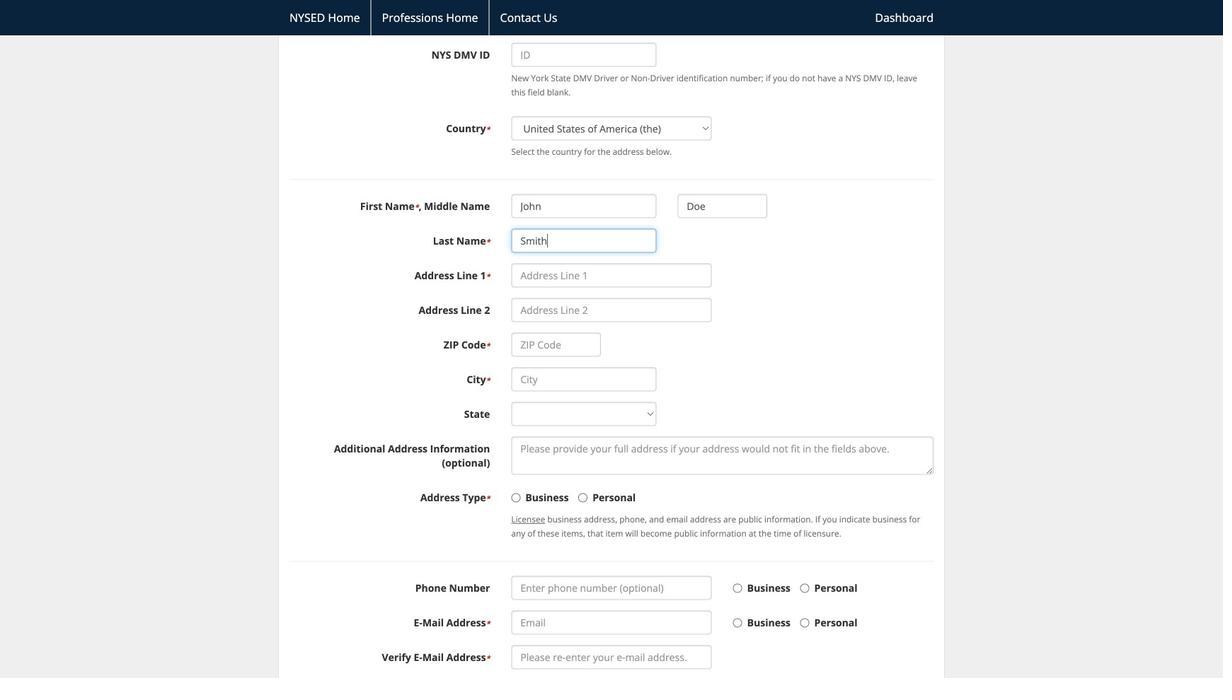 Task type: describe. For each thing, give the bounding box(es) containing it.
ZIP Code text field
[[511, 333, 601, 357]]

Middle Name text field
[[678, 194, 767, 218]]

MM/DD/YYYY text field
[[511, 0, 656, 8]]

Address Line 1 text field
[[511, 264, 712, 288]]

Last Name text field
[[511, 229, 656, 253]]

City text field
[[511, 368, 656, 392]]

First Name text field
[[511, 194, 656, 218]]

Please provide your full address if your address would not fit in the fields above. text field
[[511, 437, 934, 475]]

Address Line 2 text field
[[511, 298, 712, 323]]

ID text field
[[511, 43, 656, 67]]

Please re-enter your e-mail address. text field
[[511, 646, 712, 670]]



Task type: vqa. For each thing, say whether or not it's contained in the screenshot.
ID text box
yes



Task type: locate. For each thing, give the bounding box(es) containing it.
Email text field
[[511, 611, 712, 635]]

Enter phone number (optional) text field
[[511, 577, 712, 601]]

None radio
[[511, 494, 520, 503], [800, 584, 809, 594], [800, 619, 809, 628], [511, 494, 520, 503], [800, 584, 809, 594], [800, 619, 809, 628]]

None radio
[[578, 494, 588, 503], [733, 584, 742, 594], [733, 619, 742, 628], [578, 494, 588, 503], [733, 584, 742, 594], [733, 619, 742, 628]]



